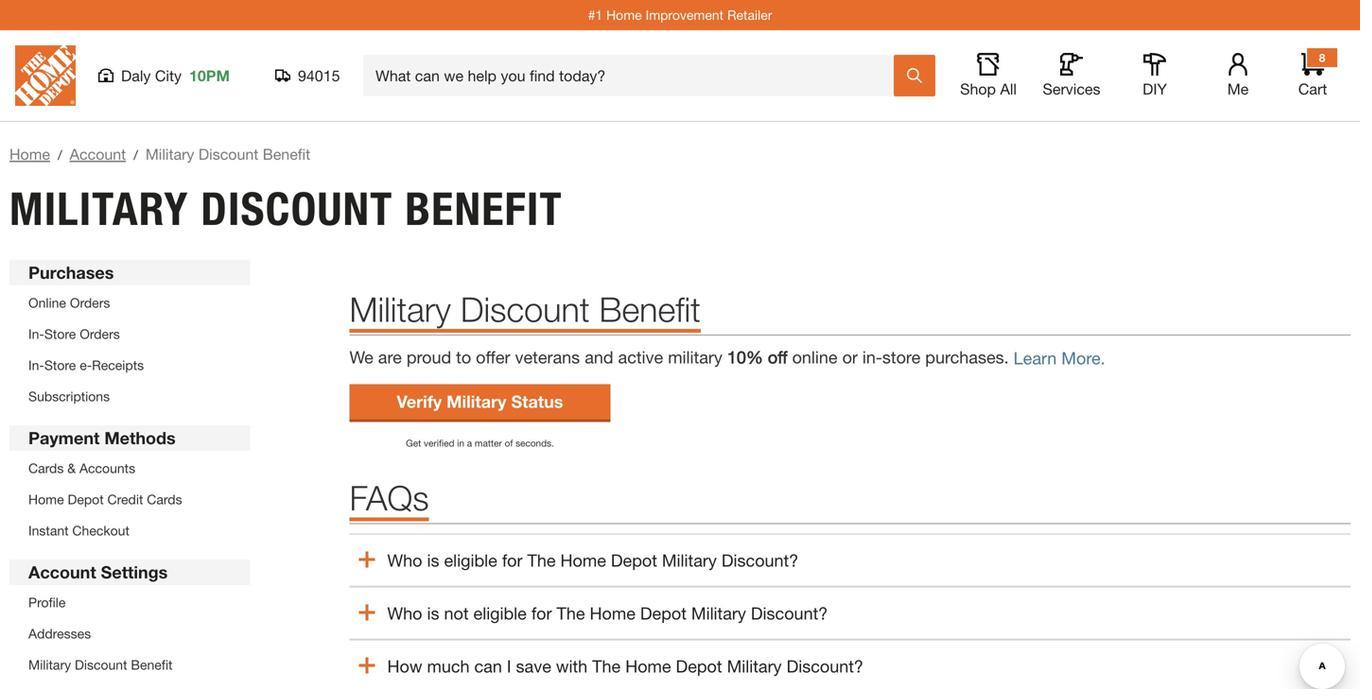 Task type: describe. For each thing, give the bounding box(es) containing it.
instant
[[28, 523, 69, 539]]

home link
[[9, 145, 50, 163]]

in- for in-store orders
[[28, 326, 44, 342]]

#1 home improvement retailer
[[588, 7, 772, 23]]

learn
[[1014, 348, 1057, 369]]

not
[[444, 604, 469, 624]]

profile
[[28, 595, 66, 611]]

home up the instant
[[28, 492, 64, 507]]

1 horizontal spatial cards
[[147, 492, 182, 507]]

1 / from the left
[[58, 147, 62, 163]]

online orders
[[28, 295, 110, 311]]

shop all button
[[958, 53, 1019, 98]]

e-
[[80, 358, 92, 373]]

is for eligible
[[427, 551, 439, 571]]

store for orders
[[44, 326, 76, 342]]

home inside dropdown button
[[560, 551, 606, 571]]

diy button
[[1125, 53, 1185, 98]]

0 vertical spatial account
[[70, 145, 126, 163]]

&
[[67, 461, 76, 476]]

shop
[[960, 80, 996, 98]]

can
[[474, 657, 502, 677]]

instant checkout link
[[28, 523, 129, 539]]

we
[[350, 347, 373, 367]]

profile link
[[28, 595, 66, 611]]

1 vertical spatial orders
[[80, 326, 120, 342]]

purchases.
[[925, 347, 1009, 367]]

verify military status
[[397, 392, 563, 412]]

depot inside dropdown button
[[611, 551, 657, 571]]

home up how much can i save with the home depot military discount?
[[590, 604, 636, 624]]

cards & accounts
[[28, 461, 135, 476]]

addresses link
[[28, 626, 91, 642]]

retailer
[[727, 7, 772, 23]]

94015 button
[[275, 66, 341, 85]]

learn more. button
[[1009, 348, 1105, 370]]

account link
[[70, 145, 126, 163]]

how
[[387, 657, 422, 677]]

account settings
[[28, 562, 168, 583]]

addresses
[[28, 626, 91, 642]]

methods
[[104, 428, 176, 448]]

2 horizontal spatial the
[[592, 657, 621, 677]]

daly city 10pm
[[121, 67, 230, 85]]

2 / from the left
[[134, 147, 138, 163]]

checkout
[[72, 523, 129, 539]]

home depot credit cards
[[28, 492, 182, 507]]

who is eligible for the home depot military discount?
[[387, 551, 799, 571]]

or
[[842, 347, 858, 367]]

94015
[[298, 67, 340, 85]]

home depot credit cards link
[[28, 492, 182, 507]]

payment methods
[[28, 428, 176, 448]]

in-
[[863, 347, 882, 367]]

for inside dropdown button
[[502, 551, 523, 571]]

1 vertical spatial account
[[28, 562, 96, 583]]

verify
[[397, 392, 442, 412]]

1 vertical spatial discount?
[[751, 604, 828, 624]]

credit
[[107, 492, 143, 507]]

much
[[427, 657, 470, 677]]

how much can i save with the home depot military discount?
[[387, 657, 864, 677]]

8
[[1319, 51, 1326, 64]]

all
[[1000, 80, 1017, 98]]

faqs
[[350, 478, 429, 518]]

payment
[[28, 428, 100, 448]]

store
[[882, 347, 921, 367]]

0 vertical spatial cards
[[28, 461, 64, 476]]

status
[[511, 392, 563, 412]]

home left account link
[[9, 145, 50, 163]]

online
[[792, 347, 838, 367]]

instant checkout
[[28, 523, 129, 539]]

i
[[507, 657, 511, 677]]

save
[[516, 657, 551, 677]]

military
[[668, 347, 723, 367]]

eligible inside dropdown button
[[473, 604, 527, 624]]

in-store orders link
[[28, 326, 120, 342]]

services button
[[1041, 53, 1102, 98]]

home / account / military discount benefit
[[9, 145, 310, 163]]

the inside dropdown button
[[527, 551, 556, 571]]

home right #1
[[606, 7, 642, 23]]

eligible inside dropdown button
[[444, 551, 497, 571]]

receipts
[[92, 358, 144, 373]]

the home depot logo image
[[15, 45, 76, 106]]

to
[[456, 347, 471, 367]]



Task type: vqa. For each thing, say whether or not it's contained in the screenshot.
the eligible inside the who is not eligible for the home depot military discount? dropdown button
yes



Task type: locate. For each thing, give the bounding box(es) containing it.
1 vertical spatial who
[[387, 604, 422, 624]]

account right home link
[[70, 145, 126, 163]]

cart 8
[[1298, 51, 1327, 98]]

/ right home link
[[58, 147, 62, 163]]

and
[[585, 347, 613, 367]]

1 vertical spatial is
[[427, 604, 439, 624]]

daly
[[121, 67, 151, 85]]

who is not eligible for the home depot military discount? button
[[350, 587, 1351, 640]]

home down who is not eligible for the home depot military discount? at the bottom of the page
[[625, 657, 671, 677]]

/ right account link
[[134, 147, 138, 163]]

how much can i save with the home depot military discount? button
[[350, 640, 1351, 690]]

more.
[[1062, 348, 1105, 369]]

account
[[70, 145, 126, 163], [28, 562, 96, 583]]

0 vertical spatial the
[[527, 551, 556, 571]]

purchases
[[28, 262, 114, 283]]

online
[[28, 295, 66, 311]]

is inside dropdown button
[[427, 604, 439, 624]]

the up with
[[557, 604, 585, 624]]

settings
[[101, 562, 168, 583]]

2 vertical spatial discount?
[[787, 657, 864, 677]]

the
[[527, 551, 556, 571], [557, 604, 585, 624], [592, 657, 621, 677]]

eligible up not
[[444, 551, 497, 571]]

0 vertical spatial orders
[[70, 295, 110, 311]]

shop all
[[960, 80, 1017, 98]]

who left not
[[387, 604, 422, 624]]

in- up 'subscriptions' link
[[28, 358, 44, 373]]

cards right "credit"
[[147, 492, 182, 507]]

improvement
[[646, 7, 724, 23]]

0 vertical spatial is
[[427, 551, 439, 571]]

online orders link
[[28, 295, 110, 311]]

with
[[556, 657, 588, 677]]

2 vertical spatial the
[[592, 657, 621, 677]]

0 vertical spatial in-
[[28, 326, 44, 342]]

veterans
[[515, 347, 580, 367]]

in-store e-receipts
[[28, 358, 144, 373]]

10%
[[727, 347, 763, 367]]

2 vertical spatial military discount benefit
[[28, 657, 173, 673]]

2 store from the top
[[44, 358, 76, 373]]

1 horizontal spatial for
[[531, 604, 552, 624]]

subscriptions link
[[28, 389, 110, 404]]

off
[[768, 347, 788, 367]]

/
[[58, 147, 62, 163], [134, 147, 138, 163]]

home
[[606, 7, 642, 23], [9, 145, 50, 163], [28, 492, 64, 507], [560, 551, 606, 571], [590, 604, 636, 624], [625, 657, 671, 677]]

0 horizontal spatial for
[[502, 551, 523, 571]]

accounts
[[79, 461, 135, 476]]

a
[[467, 438, 472, 449]]

me
[[1228, 80, 1249, 98]]

2 is from the top
[[427, 604, 439, 624]]

who
[[387, 551, 422, 571], [387, 604, 422, 624]]

1 vertical spatial the
[[557, 604, 585, 624]]

of
[[505, 438, 513, 449]]

active
[[618, 347, 663, 367]]

1 in- from the top
[[28, 326, 44, 342]]

store down online orders link
[[44, 326, 76, 342]]

who inside dropdown button
[[387, 551, 422, 571]]

for inside dropdown button
[[531, 604, 552, 624]]

account up 'profile'
[[28, 562, 96, 583]]

military
[[146, 145, 194, 163], [9, 182, 189, 236], [350, 289, 451, 329], [447, 392, 506, 412], [662, 551, 717, 571], [691, 604, 746, 624], [727, 657, 782, 677], [28, 657, 71, 673]]

store for e-
[[44, 358, 76, 373]]

is left not
[[427, 604, 439, 624]]

store
[[44, 326, 76, 342], [44, 358, 76, 373]]

0 vertical spatial military discount benefit
[[9, 182, 563, 236]]

0 horizontal spatial the
[[527, 551, 556, 571]]

is for not
[[427, 604, 439, 624]]

What can we help you find today? search field
[[376, 56, 893, 96]]

matter
[[475, 438, 502, 449]]

verified
[[424, 438, 454, 449]]

discount?
[[722, 551, 799, 571], [751, 604, 828, 624], [787, 657, 864, 677]]

1 vertical spatial in-
[[28, 358, 44, 373]]

1 vertical spatial eligible
[[473, 604, 527, 624]]

1 vertical spatial military discount benefit
[[350, 289, 701, 329]]

is down faqs
[[427, 551, 439, 571]]

1 store from the top
[[44, 326, 76, 342]]

is inside dropdown button
[[427, 551, 439, 571]]

2 who from the top
[[387, 604, 422, 624]]

discount
[[199, 145, 259, 163], [201, 182, 393, 236], [460, 289, 590, 329], [75, 657, 127, 673]]

get verified in a matter of seconds.
[[406, 438, 554, 449]]

0 vertical spatial eligible
[[444, 551, 497, 571]]

0 vertical spatial discount?
[[722, 551, 799, 571]]

home up who is not eligible for the home depot military discount? at the bottom of the page
[[560, 551, 606, 571]]

0 horizontal spatial cards
[[28, 461, 64, 476]]

in-
[[28, 326, 44, 342], [28, 358, 44, 373]]

who down faqs
[[387, 551, 422, 571]]

orders
[[70, 295, 110, 311], [80, 326, 120, 342]]

who inside dropdown button
[[387, 604, 422, 624]]

is
[[427, 551, 439, 571], [427, 604, 439, 624]]

subscriptions
[[28, 389, 110, 404]]

the up who is not eligible for the home depot military discount? at the bottom of the page
[[527, 551, 556, 571]]

eligible right not
[[473, 604, 527, 624]]

benefit
[[263, 145, 310, 163], [405, 182, 563, 236], [599, 289, 701, 329], [131, 657, 173, 673]]

0 vertical spatial for
[[502, 551, 523, 571]]

offer
[[476, 347, 510, 367]]

1 is from the top
[[427, 551, 439, 571]]

military discount benefit link
[[28, 657, 173, 673]]

who for who is not eligible for the home depot military discount?
[[387, 604, 422, 624]]

1 vertical spatial cards
[[147, 492, 182, 507]]

1 horizontal spatial the
[[557, 604, 585, 624]]

1 horizontal spatial /
[[134, 147, 138, 163]]

0 vertical spatial store
[[44, 326, 76, 342]]

in
[[457, 438, 464, 449]]

1 who from the top
[[387, 551, 422, 571]]

in-store e-receipts link
[[28, 358, 144, 373]]

city
[[155, 67, 182, 85]]

cards
[[28, 461, 64, 476], [147, 492, 182, 507]]

#1
[[588, 7, 603, 23]]

orders up in-store orders
[[70, 295, 110, 311]]

are
[[378, 347, 402, 367]]

0 vertical spatial who
[[387, 551, 422, 571]]

eligible
[[444, 551, 497, 571], [473, 604, 527, 624]]

discount? inside dropdown button
[[722, 551, 799, 571]]

10pm
[[189, 67, 230, 85]]

the right with
[[592, 657, 621, 677]]

1 vertical spatial for
[[531, 604, 552, 624]]

military discount benefit
[[9, 182, 563, 236], [350, 289, 701, 329], [28, 657, 173, 673]]

get
[[406, 438, 421, 449]]

proud
[[407, 347, 451, 367]]

0 horizontal spatial /
[[58, 147, 62, 163]]

orders up in-store e-receipts link
[[80, 326, 120, 342]]

cart
[[1298, 80, 1327, 98]]

military inside dropdown button
[[662, 551, 717, 571]]

who for who is eligible for the home depot military discount?
[[387, 551, 422, 571]]

cards left '&'
[[28, 461, 64, 476]]

in- for in-store e-receipts
[[28, 358, 44, 373]]

in-store orders
[[28, 326, 120, 342]]

cards & accounts link
[[28, 461, 135, 476]]

in- down online
[[28, 326, 44, 342]]

seconds.
[[516, 438, 554, 449]]

1 vertical spatial store
[[44, 358, 76, 373]]

who is eligible for the home depot military discount? button
[[350, 534, 1351, 587]]

services
[[1043, 80, 1101, 98]]

me button
[[1208, 53, 1268, 98]]

2 in- from the top
[[28, 358, 44, 373]]

diy
[[1143, 80, 1167, 98]]

we are proud to offer veterans and active military 10% off online or in-store purchases. learn more.
[[350, 347, 1105, 369]]

store left the e-
[[44, 358, 76, 373]]

who is not eligible for the home depot military discount?
[[387, 604, 828, 624]]



